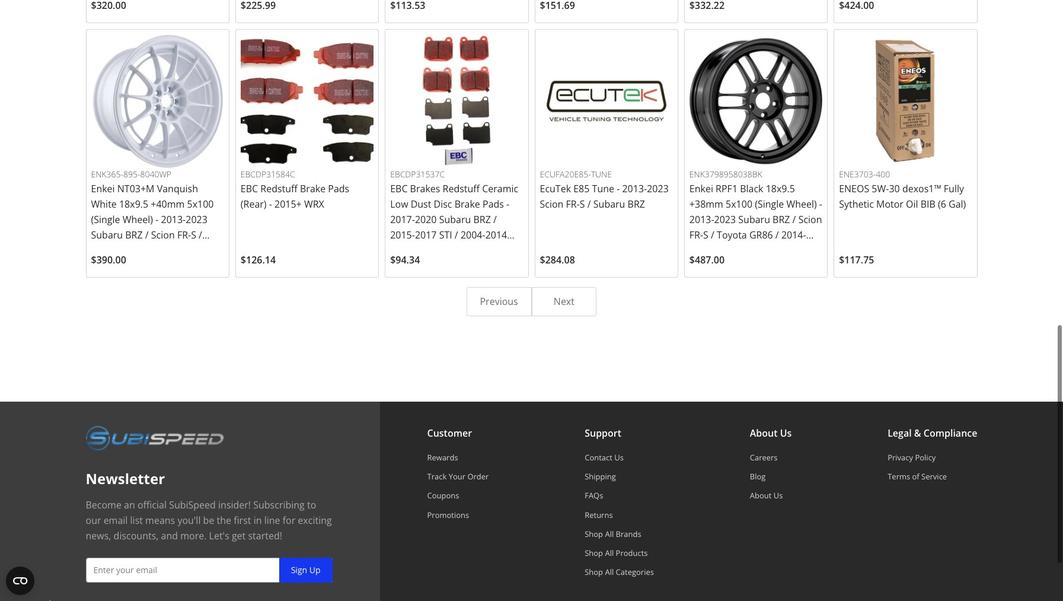 Task type: vqa. For each thing, say whether or not it's contained in the screenshot.
2023 in the ENK3798958038BK Enkei RPF1 Black 18x9.5 +38mm 5x100 (Single Wheel) - 2013-2023 Subaru BRZ / Scion FR-S / Toyota GR86 / 2014- 2018 Subaru Forester
yes



Task type: describe. For each thing, give the bounding box(es) containing it.
brake inside ebcdp31584c ebc redstuff brake pads (rear) - 2015+ wrx
[[300, 182, 326, 195]]

gal)
[[949, 198, 967, 211]]

400
[[877, 168, 891, 180]]

subispeed
[[169, 498, 216, 511]]

2023 inside enk3798958038bk enkei rpf1 black 18x9.5 +38mm 5x100 (single wheel) - 2013-2023 subaru brz / scion fr-s / toyota gr86 / 2014- 2018 subaru forester
[[715, 213, 737, 226]]

1 about from the top
[[750, 427, 778, 440]]

2014
[[486, 229, 507, 242]]

faqs link
[[585, 490, 654, 501]]

brands
[[616, 529, 642, 539]]

s inside the enk365-895-8040wp enkei nt03+m vanquish white 18x9.5 +40mm 5x100 (single wheel) - 2013-2023 subaru brz / scion fr-s / toyota gr86 / 2014-2018 subaru forester
[[191, 229, 196, 242]]

news,
[[86, 529, 111, 542]]

careers
[[750, 452, 778, 463]]

newsletter
[[86, 469, 165, 488]]

dust
[[411, 198, 432, 211]]

and
[[161, 529, 178, 542]]

$390.00
[[91, 254, 126, 267]]

enk365-895-8040wp enkei nt03+m vanquish white 18x9.5 +40mm 5x100 (single wheel) - 2013-2023 subaru brz / scion fr-s / toyota gr86 / 2014-2018 subaru forester
[[91, 168, 214, 273]]

policy
[[916, 452, 937, 463]]

ebcdp31584c
[[241, 168, 295, 180]]

(6
[[939, 198, 947, 211]]

ebcdp31584c ebc redstuff brake pads (rear) - 2015+ wrx
[[241, 168, 350, 211]]

order
[[468, 471, 489, 482]]

first
[[234, 514, 251, 527]]

privacy
[[888, 452, 914, 463]]

shop all brands link
[[585, 529, 654, 539]]

18x9.5 inside the enk365-895-8040wp enkei nt03+m vanquish white 18x9.5 +40mm 5x100 (single wheel) - 2013-2023 subaru brz / scion fr-s / toyota gr86 / 2014-2018 subaru forester
[[119, 198, 148, 211]]

brz inside enk3798958038bk enkei rpf1 black 18x9.5 +38mm 5x100 (single wheel) - 2013-2023 subaru brz / scion fr-s / toyota gr86 / 2014- 2018 subaru forester
[[773, 213, 791, 226]]

subispeed logo image
[[86, 425, 224, 450]]

us for contact us link
[[615, 452, 624, 463]]

ebcdp31537c
[[391, 168, 445, 180]]

dexos1™
[[903, 182, 942, 195]]

enk365-
[[91, 168, 123, 180]]

means
[[145, 514, 175, 527]]

$117.75
[[840, 254, 875, 267]]

coupons
[[428, 490, 460, 501]]

official
[[138, 498, 167, 511]]

scion inside ecufa20e85-tune ecutek e85 tune - 2013-2023 scion fr-s / subaru brz
[[540, 198, 564, 211]]

line
[[264, 514, 280, 527]]

gr86 inside enk3798958038bk enkei rpf1 black 18x9.5 +38mm 5x100 (single wheel) - 2013-2023 subaru brz / scion fr-s / toyota gr86 / 2014- 2018 subaru forester
[[750, 229, 774, 242]]

let's
[[209, 529, 229, 542]]

brz inside ecufa20e85-tune ecutek e85 tune - 2013-2023 scion fr-s / subaru brz
[[628, 198, 646, 211]]

(rear)
[[241, 198, 267, 211]]

$126.14
[[241, 254, 276, 267]]

sti
[[439, 229, 453, 242]]

2018 inside the enk365-895-8040wp enkei nt03+m vanquish white 18x9.5 +40mm 5x100 (single wheel) - 2013-2023 subaru brz / scion fr-s / toyota gr86 / 2014-2018 subaru forester
[[180, 244, 202, 257]]

contact
[[585, 452, 613, 463]]

motor
[[877, 198, 904, 211]]

white
[[91, 198, 117, 211]]

in
[[254, 514, 262, 527]]

ecufa20e85-tune ecutek e85 tune - 2013-2023 scion fr-s / subaru brz
[[540, 168, 669, 211]]

- inside ebcdp31584c ebc redstuff brake pads (rear) - 2015+ wrx
[[269, 198, 272, 211]]

shop all categories
[[585, 567, 654, 578]]

2013- inside the enk365-895-8040wp enkei nt03+m vanquish white 18x9.5 +40mm 5x100 (single wheel) - 2013-2023 subaru brz / scion fr-s / toyota gr86 / 2014-2018 subaru forester
[[161, 213, 186, 226]]

careers link
[[750, 452, 792, 463]]

our
[[86, 514, 101, 527]]

2019
[[435, 244, 457, 257]]

returns
[[585, 509, 613, 520]]

list
[[130, 514, 143, 527]]

2014- inside the enk365-895-8040wp enkei nt03+m vanquish white 18x9.5 +40mm 5x100 (single wheel) - 2013-2023 subaru brz / scion fr-s / toyota gr86 / 2014-2018 subaru forester
[[156, 244, 180, 257]]

ceramic
[[483, 182, 519, 195]]

pads inside ebcdp31584c ebc redstuff brake pads (rear) - 2015+ wrx
[[328, 182, 350, 195]]

gr86 inside the enk365-895-8040wp enkei nt03+m vanquish white 18x9.5 +40mm 5x100 (single wheel) - 2013-2023 subaru brz / scion fr-s / toyota gr86 / 2014-2018 subaru forester
[[124, 244, 147, 257]]

e85
[[574, 182, 590, 195]]

disc
[[434, 198, 452, 211]]

brz inside the ebcdp31537c ebc brakes redstuff ceramic low dust disc brake pads - 2017-2020 subaru brz / 2015-2017 sti / 2004-2014 impreza / 2019 toyota 86
[[474, 213, 491, 226]]

2017-
[[391, 213, 415, 226]]

us for about us "link"
[[774, 490, 784, 501]]

2015+
[[275, 198, 302, 211]]

black
[[741, 182, 764, 195]]

sku: 3798958038bk,,enkei rpf1 18x9.5 5x100 38mm offset tarmac black edition wheel, image
[[690, 35, 823, 168]]

86
[[492, 244, 503, 257]]

(single inside enk3798958038bk enkei rpf1 black 18x9.5 +38mm 5x100 (single wheel) - 2013-2023 subaru brz / scion fr-s / toyota gr86 / 2014- 2018 subaru forester
[[756, 198, 785, 211]]

sku: 365-895-8040wp,,enkei nt03m 18x9.5 +40 vanquish white, image
[[91, 35, 224, 168]]

s inside ecufa20e85-tune ecutek e85 tune - 2013-2023 scion fr-s / subaru brz
[[580, 198, 585, 211]]

vanquish
[[157, 182, 198, 195]]

brz inside the enk365-895-8040wp enkei nt03+m vanquish white 18x9.5 +40mm 5x100 (single wheel) - 2013-2023 subaru brz / scion fr-s / toyota gr86 / 2014-2018 subaru forester
[[125, 229, 143, 242]]

+38mm
[[690, 198, 724, 211]]

/ inside ecufa20e85-tune ecutek e85 tune - 2013-2023 scion fr-s / subaru brz
[[588, 198, 591, 211]]

contact us
[[585, 452, 624, 463]]

track
[[428, 471, 447, 482]]

bib
[[921, 198, 936, 211]]

2023 inside ecufa20e85-tune ecutek e85 tune - 2013-2023 scion fr-s / subaru brz
[[648, 182, 669, 195]]

blog link
[[750, 471, 792, 482]]

scion inside enk3798958038bk enkei rpf1 black 18x9.5 +38mm 5x100 (single wheel) - 2013-2023 subaru brz / scion fr-s / toyota gr86 / 2014- 2018 subaru forester
[[799, 213, 823, 226]]

shop for shop all brands
[[585, 529, 604, 539]]

ene3703-
[[840, 168, 877, 180]]

ene3703-400 eneos 5w30 dexos1 full syn api sn, ilsac gf-5 6 gal bib, image
[[840, 35, 973, 168]]

wheel) inside the enk365-895-8040wp enkei nt03+m vanquish white 18x9.5 +40mm 5x100 (single wheel) - 2013-2023 subaru brz / scion fr-s / toyota gr86 / 2014-2018 subaru forester
[[123, 213, 153, 226]]

30
[[890, 182, 901, 195]]

shop all products
[[585, 548, 648, 558]]

ebcdp31537c ebc brakes redstuff ceramic rear brake pads, image
[[391, 35, 524, 168]]

fr- inside the enk365-895-8040wp enkei nt03+m vanquish white 18x9.5 +40mm 5x100 (single wheel) - 2013-2023 subaru brz / scion fr-s / toyota gr86 / 2014-2018 subaru forester
[[177, 229, 191, 242]]

the
[[217, 514, 231, 527]]

enkei inside enk3798958038bk enkei rpf1 black 18x9.5 +38mm 5x100 (single wheel) - 2013-2023 subaru brz / scion fr-s / toyota gr86 / 2014- 2018 subaru forester
[[690, 182, 714, 195]]

rpf1
[[716, 182, 738, 195]]

8040wp
[[140, 168, 172, 180]]

shipping
[[585, 471, 616, 482]]

5x100 inside the enk365-895-8040wp enkei nt03+m vanquish white 18x9.5 +40mm 5x100 (single wheel) - 2013-2023 subaru brz / scion fr-s / toyota gr86 / 2014-2018 subaru forester
[[187, 198, 214, 211]]

an
[[124, 498, 135, 511]]

impreza
[[391, 244, 427, 257]]

wheel) inside enk3798958038bk enkei rpf1 black 18x9.5 +38mm 5x100 (single wheel) - 2013-2023 subaru brz / scion fr-s / toyota gr86 / 2014- 2018 subaru forester
[[787, 198, 818, 211]]

be
[[203, 514, 214, 527]]

18x9.5 inside enk3798958038bk enkei rpf1 black 18x9.5 +38mm 5x100 (single wheel) - 2013-2023 subaru brz / scion fr-s / toyota gr86 / 2014- 2018 subaru forester
[[766, 182, 796, 195]]

ebc for ebc redstuff brake pads (rear) - 2015+ wrx
[[241, 182, 258, 195]]

all for brands
[[606, 529, 614, 539]]

next link
[[532, 287, 597, 316]]

shop all categories link
[[585, 567, 654, 578]]

ebcdp31584c ebc redstuff brake pads (rear) - 2015+ wrx, image
[[241, 35, 374, 168]]

nt03+m
[[117, 182, 155, 195]]

blog
[[750, 471, 766, 482]]

scion inside the enk365-895-8040wp enkei nt03+m vanquish white 18x9.5 +40mm 5x100 (single wheel) - 2013-2023 subaru brz / scion fr-s / toyota gr86 / 2014-2018 subaru forester
[[151, 229, 175, 242]]

forester inside the enk365-895-8040wp enkei nt03+m vanquish white 18x9.5 +40mm 5x100 (single wheel) - 2013-2023 subaru brz / scion fr-s / toyota gr86 / 2014-2018 subaru forester
[[125, 260, 162, 273]]

become an official subispeed insider! subscribing to our email list means you'll be the first in line for exciting news, discounts, and more. let's get started!
[[86, 498, 332, 542]]

ebcdp31537c ebc brakes redstuff ceramic low dust disc brake pads - 2017-2020 subaru brz / 2015-2017 sti / 2004-2014 impreza / 2019 toyota 86
[[391, 168, 519, 257]]



Task type: locate. For each thing, give the bounding box(es) containing it.
shop all brands
[[585, 529, 642, 539]]

open widget image
[[6, 567, 34, 595]]

shop down the shop all brands
[[585, 548, 604, 558]]

0 vertical spatial 2014-
[[782, 229, 807, 242]]

wheel) down nt03+m
[[123, 213, 153, 226]]

fr- inside enk3798958038bk enkei rpf1 black 18x9.5 +38mm 5x100 (single wheel) - 2013-2023 subaru brz / scion fr-s / toyota gr86 / 2014- 2018 subaru forester
[[690, 229, 704, 242]]

895-
[[123, 168, 140, 180]]

toyota down 2004-
[[459, 244, 489, 257]]

promotions link
[[428, 509, 489, 520]]

for
[[283, 514, 296, 527]]

sign up button
[[279, 558, 333, 583]]

1 horizontal spatial redstuff
[[443, 182, 480, 195]]

5x100 inside enk3798958038bk enkei rpf1 black 18x9.5 +38mm 5x100 (single wheel) - 2013-2023 subaru brz / scion fr-s / toyota gr86 / 2014- 2018 subaru forester
[[726, 198, 753, 211]]

ebc inside ebcdp31584c ebc redstuff brake pads (rear) - 2015+ wrx
[[241, 182, 258, 195]]

about us up 'careers' link
[[750, 427, 792, 440]]

fr- down the e85
[[566, 198, 580, 211]]

- left sythetic
[[820, 198, 823, 211]]

ebc inside the ebcdp31537c ebc brakes redstuff ceramic low dust disc brake pads - 2017-2020 subaru brz / 2015-2017 sti / 2004-2014 impreza / 2019 toyota 86
[[391, 182, 408, 195]]

0 horizontal spatial ebc
[[241, 182, 258, 195]]

- inside enk3798958038bk enkei rpf1 black 18x9.5 +38mm 5x100 (single wheel) - 2013-2023 subaru brz / scion fr-s / toyota gr86 / 2014- 2018 subaru forester
[[820, 198, 823, 211]]

- inside the enk365-895-8040wp enkei nt03+m vanquish white 18x9.5 +40mm 5x100 (single wheel) - 2013-2023 subaru brz / scion fr-s / toyota gr86 / 2014-2018 subaru forester
[[156, 213, 159, 226]]

2 shop from the top
[[585, 548, 604, 558]]

1 vertical spatial us
[[615, 452, 624, 463]]

to
[[307, 498, 316, 511]]

2 about us from the top
[[750, 490, 784, 501]]

1 vertical spatial brake
[[455, 198, 481, 211]]

2 5x100 from the left
[[726, 198, 753, 211]]

ebc up low
[[391, 182, 408, 195]]

become
[[86, 498, 122, 511]]

1 about us from the top
[[750, 427, 792, 440]]

2 ebc from the left
[[391, 182, 408, 195]]

about
[[750, 427, 778, 440], [750, 490, 772, 501]]

enkei inside the enk365-895-8040wp enkei nt03+m vanquish white 18x9.5 +40mm 5x100 (single wheel) - 2013-2023 subaru brz / scion fr-s / toyota gr86 / 2014-2018 subaru forester
[[91, 182, 115, 195]]

0 horizontal spatial 2018
[[180, 244, 202, 257]]

0 horizontal spatial (single
[[91, 213, 120, 226]]

1 horizontal spatial pads
[[483, 198, 504, 211]]

us up 'careers' link
[[781, 427, 792, 440]]

1 horizontal spatial wheel)
[[787, 198, 818, 211]]

18x9.5 right black
[[766, 182, 796, 195]]

2013- inside ecufa20e85-tune ecutek e85 tune - 2013-2023 scion fr-s / subaru brz
[[623, 182, 648, 195]]

5x100 down rpf1
[[726, 198, 753, 211]]

0 vertical spatial about us
[[750, 427, 792, 440]]

service
[[922, 471, 948, 482]]

redstuff inside the ebcdp31537c ebc brakes redstuff ceramic low dust disc brake pads - 2017-2020 subaru brz / 2015-2017 sti / 2004-2014 impreza / 2019 toyota 86
[[443, 182, 480, 195]]

0 vertical spatial 18x9.5
[[766, 182, 796, 195]]

1 enkei from the left
[[91, 182, 115, 195]]

(single inside the enk365-895-8040wp enkei nt03+m vanquish white 18x9.5 +40mm 5x100 (single wheel) - 2013-2023 subaru brz / scion fr-s / toyota gr86 / 2014-2018 subaru forester
[[91, 213, 120, 226]]

2015-
[[391, 229, 415, 242]]

0 vertical spatial scion
[[540, 198, 564, 211]]

all left brands
[[606, 529, 614, 539]]

shop down returns
[[585, 529, 604, 539]]

2023 down vanquish
[[186, 213, 208, 226]]

categories
[[616, 567, 654, 578]]

2 vertical spatial all
[[606, 567, 614, 578]]

1 horizontal spatial forester
[[748, 244, 785, 257]]

s
[[580, 198, 585, 211], [191, 229, 196, 242], [704, 229, 709, 242]]

brake inside the ebcdp31537c ebc brakes redstuff ceramic low dust disc brake pads - 2017-2020 subaru brz / 2015-2017 sti / 2004-2014 impreza / 2019 toyota 86
[[455, 198, 481, 211]]

enkei
[[91, 182, 115, 195], [690, 182, 714, 195]]

redstuff
[[261, 182, 298, 195], [443, 182, 480, 195]]

tune
[[593, 182, 615, 195]]

1 horizontal spatial s
[[580, 198, 585, 211]]

shipping link
[[585, 471, 654, 482]]

s down vanquish
[[191, 229, 196, 242]]

1 horizontal spatial brake
[[455, 198, 481, 211]]

1 horizontal spatial scion
[[540, 198, 564, 211]]

2013- down "+38mm"
[[690, 213, 715, 226]]

0 horizontal spatial pads
[[328, 182, 350, 195]]

2 horizontal spatial 2013-
[[690, 213, 715, 226]]

shop all products link
[[585, 548, 654, 558]]

previous link
[[467, 287, 532, 316]]

subaru inside the ebcdp31537c ebc brakes redstuff ceramic low dust disc brake pads - 2017-2020 subaru brz / 2015-2017 sti / 2004-2014 impreza / 2019 toyota 86
[[439, 213, 471, 226]]

toyota inside the enk365-895-8040wp enkei nt03+m vanquish white 18x9.5 +40mm 5x100 (single wheel) - 2013-2023 subaru brz / scion fr-s / toyota gr86 / 2014-2018 subaru forester
[[91, 244, 121, 257]]

- down ceramic at the top of page
[[507, 198, 510, 211]]

toyota
[[717, 229, 748, 242], [91, 244, 121, 257], [459, 244, 489, 257]]

enk3798958038bk enkei rpf1 black 18x9.5 +38mm 5x100 (single wheel) - 2013-2023 subaru brz / scion fr-s / toyota gr86 / 2014- 2018 subaru forester
[[690, 168, 823, 257]]

1 vertical spatial about
[[750, 490, 772, 501]]

legal
[[888, 427, 912, 440]]

s inside enk3798958038bk enkei rpf1 black 18x9.5 +38mm 5x100 (single wheel) - 2013-2023 subaru brz / scion fr-s / toyota gr86 / 2014- 2018 subaru forester
[[704, 229, 709, 242]]

2013-
[[623, 182, 648, 195], [161, 213, 186, 226], [690, 213, 715, 226]]

ebc for ebc brakes redstuff ceramic low dust disc brake pads - 2017-2020 subaru brz / 2015-2017 sti / 2004-2014 impreza / 2019 toyota 86
[[391, 182, 408, 195]]

0 horizontal spatial s
[[191, 229, 196, 242]]

2 vertical spatial shop
[[585, 567, 604, 578]]

0 vertical spatial wheel)
[[787, 198, 818, 211]]

2 about from the top
[[750, 490, 772, 501]]

2013- down +40mm
[[161, 213, 186, 226]]

2013- inside enk3798958038bk enkei rpf1 black 18x9.5 +38mm 5x100 (single wheel) - 2013-2023 subaru brz / scion fr-s / toyota gr86 / 2014- 2018 subaru forester
[[690, 213, 715, 226]]

about up careers
[[750, 427, 778, 440]]

- right (rear)
[[269, 198, 272, 211]]

2 enkei from the left
[[690, 182, 714, 195]]

0 horizontal spatial 2013-
[[161, 213, 186, 226]]

1 ebc from the left
[[241, 182, 258, 195]]

2020
[[415, 213, 437, 226]]

-
[[617, 182, 620, 195], [269, 198, 272, 211], [820, 198, 823, 211], [507, 198, 510, 211], [156, 213, 159, 226]]

rewards link
[[428, 452, 489, 463]]

track your order
[[428, 471, 489, 482]]

2 horizontal spatial fr-
[[690, 229, 704, 242]]

2 vertical spatial scion
[[151, 229, 175, 242]]

shop
[[585, 529, 604, 539], [585, 548, 604, 558], [585, 567, 604, 578]]

$487.00
[[690, 254, 725, 267]]

1 redstuff from the left
[[261, 182, 298, 195]]

2 2018 from the left
[[690, 244, 712, 257]]

shop for shop all categories
[[585, 567, 604, 578]]

0 vertical spatial forester
[[748, 244, 785, 257]]

legal & compliance
[[888, 427, 978, 440]]

1 vertical spatial gr86
[[124, 244, 147, 257]]

wheel)
[[787, 198, 818, 211], [123, 213, 153, 226]]

1 horizontal spatial fr-
[[566, 198, 580, 211]]

1 horizontal spatial 2013-
[[623, 182, 648, 195]]

redstuff up 'disc'
[[443, 182, 480, 195]]

support
[[585, 427, 622, 440]]

0 horizontal spatial gr86
[[124, 244, 147, 257]]

1 5x100 from the left
[[187, 198, 214, 211]]

wrx
[[304, 198, 324, 211]]

brake
[[300, 182, 326, 195], [455, 198, 481, 211]]

(single down black
[[756, 198, 785, 211]]

fr- down +40mm
[[177, 229, 191, 242]]

2023 down "+38mm"
[[715, 213, 737, 226]]

18x9.5 down nt03+m
[[119, 198, 148, 211]]

toyota up $487.00
[[717, 229, 748, 242]]

brake up wrx
[[300, 182, 326, 195]]

customer
[[428, 427, 472, 440]]

about down blog
[[750, 490, 772, 501]]

0 horizontal spatial wheel)
[[123, 213, 153, 226]]

ene3703-400 eneos 5w-30 dexos1™ fully sythetic motor oil bib (6 gal)
[[840, 168, 967, 211]]

enkei up 'white'
[[91, 182, 115, 195]]

s down the e85
[[580, 198, 585, 211]]

low
[[391, 198, 409, 211]]

compliance
[[924, 427, 978, 440]]

- right tune
[[617, 182, 620, 195]]

0 horizontal spatial scion
[[151, 229, 175, 242]]

1 horizontal spatial 2023
[[648, 182, 669, 195]]

ebc up (rear)
[[241, 182, 258, 195]]

5x100
[[187, 198, 214, 211], [726, 198, 753, 211]]

shop down shop all products
[[585, 567, 604, 578]]

1 vertical spatial wheel)
[[123, 213, 153, 226]]

you'll
[[178, 514, 201, 527]]

enkei up "+38mm"
[[690, 182, 714, 195]]

fully
[[945, 182, 965, 195]]

gr86
[[750, 229, 774, 242], [124, 244, 147, 257]]

toyota inside enk3798958038bk enkei rpf1 black 18x9.5 +38mm 5x100 (single wheel) - 2013-2023 subaru brz / scion fr-s / toyota gr86 / 2014- 2018 subaru forester
[[717, 229, 748, 242]]

brakes
[[410, 182, 441, 195]]

2 horizontal spatial s
[[704, 229, 709, 242]]

2014-
[[782, 229, 807, 242], [156, 244, 180, 257]]

1 vertical spatial shop
[[585, 548, 604, 558]]

redstuff inside ebcdp31584c ebc redstuff brake pads (rear) - 2015+ wrx
[[261, 182, 298, 195]]

0 horizontal spatial 5x100
[[187, 198, 214, 211]]

0 horizontal spatial fr-
[[177, 229, 191, 242]]

up
[[310, 564, 321, 575]]

- inside ecufa20e85-tune ecutek e85 tune - 2013-2023 scion fr-s / subaru brz
[[617, 182, 620, 195]]

Enter your email text field
[[86, 558, 333, 583]]

5w-
[[873, 182, 890, 195]]

subaru inside ecufa20e85-tune ecutek e85 tune - 2013-2023 scion fr-s / subaru brz
[[594, 198, 626, 211]]

3 all from the top
[[606, 567, 614, 578]]

track your order link
[[428, 471, 489, 482]]

2023 right tune
[[648, 182, 669, 195]]

about us down blog link
[[750, 490, 784, 501]]

2018
[[180, 244, 202, 257], [690, 244, 712, 257]]

wheel) left sythetic
[[787, 198, 818, 211]]

1 vertical spatial about us
[[750, 490, 784, 501]]

insider!
[[218, 498, 251, 511]]

3 shop from the top
[[585, 567, 604, 578]]

0 horizontal spatial toyota
[[91, 244, 121, 257]]

0 vertical spatial us
[[781, 427, 792, 440]]

0 horizontal spatial 2023
[[186, 213, 208, 226]]

of
[[913, 471, 920, 482]]

redstuff up 2015+
[[261, 182, 298, 195]]

privacy policy
[[888, 452, 937, 463]]

forester inside enk3798958038bk enkei rpf1 black 18x9.5 +38mm 5x100 (single wheel) - 2013-2023 subaru brz / scion fr-s / toyota gr86 / 2014- 2018 subaru forester
[[748, 244, 785, 257]]

2 vertical spatial us
[[774, 490, 784, 501]]

1 vertical spatial (single
[[91, 213, 120, 226]]

2004-
[[461, 229, 486, 242]]

1 horizontal spatial (single
[[756, 198, 785, 211]]

rewards
[[428, 452, 458, 463]]

fr- up $487.00
[[690, 229, 704, 242]]

all for products
[[606, 548, 614, 558]]

0 horizontal spatial redstuff
[[261, 182, 298, 195]]

subaru
[[594, 198, 626, 211], [739, 213, 771, 226], [439, 213, 471, 226], [91, 229, 123, 242], [714, 244, 746, 257], [91, 260, 123, 273]]

- inside the ebcdp31537c ebc brakes redstuff ceramic low dust disc brake pads - 2017-2020 subaru brz / 2015-2017 sti / 2004-2014 impreza / 2019 toyota 86
[[507, 198, 510, 211]]

contact us link
[[585, 452, 654, 463]]

about us link
[[750, 490, 792, 501]]

1 horizontal spatial 2018
[[690, 244, 712, 257]]

0 horizontal spatial brake
[[300, 182, 326, 195]]

pads inside the ebcdp31537c ebc brakes redstuff ceramic low dust disc brake pads - 2017-2020 subaru brz / 2015-2017 sti / 2004-2014 impreza / 2019 toyota 86
[[483, 198, 504, 211]]

0 vertical spatial pads
[[328, 182, 350, 195]]

0 horizontal spatial 18x9.5
[[119, 198, 148, 211]]

subscribing
[[254, 498, 305, 511]]

toyota down 'white'
[[91, 244, 121, 257]]

2014- inside enk3798958038bk enkei rpf1 black 18x9.5 +38mm 5x100 (single wheel) - 2013-2023 subaru brz / scion fr-s / toyota gr86 / 2014- 2018 subaru forester
[[782, 229, 807, 242]]

0 horizontal spatial 2014-
[[156, 244, 180, 257]]

1 vertical spatial 18x9.5
[[119, 198, 148, 211]]

us down blog link
[[774, 490, 784, 501]]

1 horizontal spatial 18x9.5
[[766, 182, 796, 195]]

1 horizontal spatial 5x100
[[726, 198, 753, 211]]

1 horizontal spatial enkei
[[690, 182, 714, 195]]

1 horizontal spatial 2014-
[[782, 229, 807, 242]]

toyota inside the ebcdp31537c ebc brakes redstuff ceramic low dust disc brake pads - 2017-2020 subaru brz / 2015-2017 sti / 2004-2014 impreza / 2019 toyota 86
[[459, 244, 489, 257]]

products
[[616, 548, 648, 558]]

2017
[[415, 229, 437, 242]]

fr- inside ecufa20e85-tune ecutek e85 tune - 2013-2023 scion fr-s / subaru brz
[[566, 198, 580, 211]]

1 vertical spatial pads
[[483, 198, 504, 211]]

2 horizontal spatial scion
[[799, 213, 823, 226]]

2023
[[648, 182, 669, 195], [186, 213, 208, 226], [715, 213, 737, 226]]

s up $487.00
[[704, 229, 709, 242]]

2018 inside enk3798958038bk enkei rpf1 black 18x9.5 +38mm 5x100 (single wheel) - 2013-2023 subaru brz / scion fr-s / toyota gr86 / 2014- 2018 subaru forester
[[690, 244, 712, 257]]

brake right 'disc'
[[455, 198, 481, 211]]

1 vertical spatial scion
[[799, 213, 823, 226]]

1 vertical spatial all
[[606, 548, 614, 558]]

1 vertical spatial 2014-
[[156, 244, 180, 257]]

- down +40mm
[[156, 213, 159, 226]]

sythetic
[[840, 198, 875, 211]]

2018 down +40mm
[[180, 244, 202, 257]]

next
[[554, 295, 575, 308]]

0 horizontal spatial enkei
[[91, 182, 115, 195]]

all down shop all products
[[606, 567, 614, 578]]

ecufa20e85-tune   -   ecutek e85 tune - 2013+ fr-s / brz, image
[[540, 35, 673, 168]]

all down the shop all brands
[[606, 548, 614, 558]]

1 shop from the top
[[585, 529, 604, 539]]

2023 inside the enk365-895-8040wp enkei nt03+m vanquish white 18x9.5 +40mm 5x100 (single wheel) - 2013-2023 subaru brz / scion fr-s / toyota gr86 / 2014-2018 subaru forester
[[186, 213, 208, 226]]

previous
[[480, 295, 518, 308]]

1 2018 from the left
[[180, 244, 202, 257]]

1 horizontal spatial ebc
[[391, 182, 408, 195]]

eneos
[[840, 182, 870, 195]]

5x100 down vanquish
[[187, 198, 214, 211]]

0 vertical spatial about
[[750, 427, 778, 440]]

0 vertical spatial all
[[606, 529, 614, 539]]

privacy policy link
[[888, 452, 978, 463]]

us up shipping link
[[615, 452, 624, 463]]

shop for shop all products
[[585, 548, 604, 558]]

2013- right tune
[[623, 182, 648, 195]]

us
[[781, 427, 792, 440], [615, 452, 624, 463], [774, 490, 784, 501]]

0 horizontal spatial forester
[[125, 260, 162, 273]]

1 vertical spatial forester
[[125, 260, 162, 273]]

2 horizontal spatial 2023
[[715, 213, 737, 226]]

2 horizontal spatial toyota
[[717, 229, 748, 242]]

0 vertical spatial (single
[[756, 198, 785, 211]]

(single down 'white'
[[91, 213, 120, 226]]

2018 down "+38mm"
[[690, 244, 712, 257]]

2 redstuff from the left
[[443, 182, 480, 195]]

0 vertical spatial shop
[[585, 529, 604, 539]]

1 all from the top
[[606, 529, 614, 539]]

0 vertical spatial brake
[[300, 182, 326, 195]]

all for categories
[[606, 567, 614, 578]]

$284.08
[[540, 254, 575, 267]]

0 vertical spatial gr86
[[750, 229, 774, 242]]

1 horizontal spatial gr86
[[750, 229, 774, 242]]

faqs
[[585, 490, 604, 501]]

2 all from the top
[[606, 548, 614, 558]]

1 horizontal spatial toyota
[[459, 244, 489, 257]]



